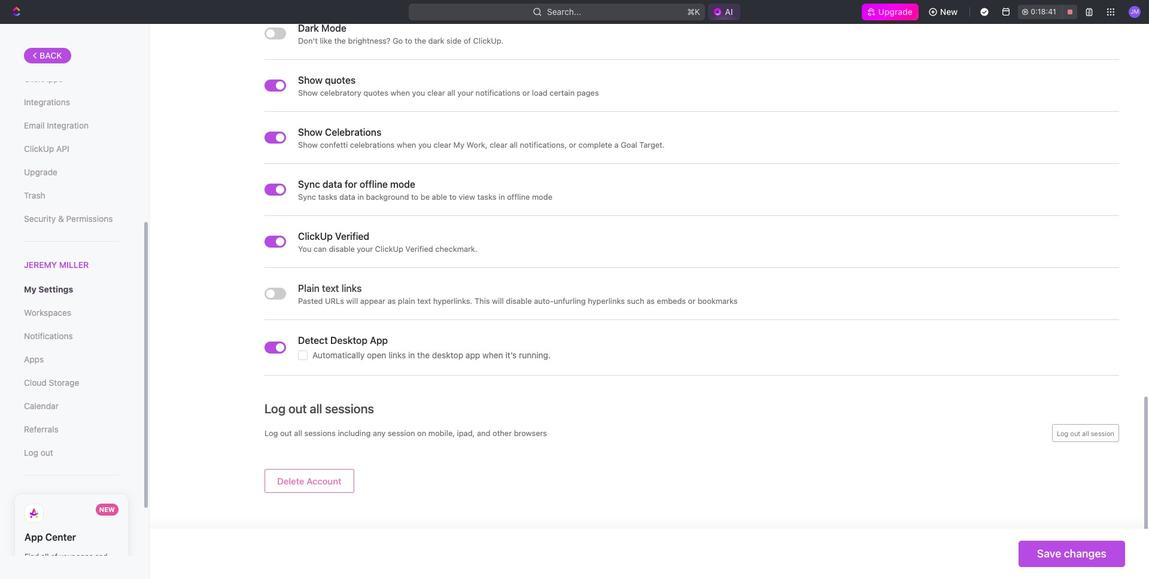 Task type: locate. For each thing, give the bounding box(es) containing it.
1 vertical spatial clickup
[[298, 231, 333, 242]]

app right new
[[104, 563, 117, 572]]

automatically
[[312, 350, 365, 360]]

save
[[1037, 548, 1061, 560]]

1 horizontal spatial clickup
[[298, 231, 333, 242]]

log out all sessions
[[265, 402, 374, 416]]

sessions for log out all sessions
[[325, 402, 374, 416]]

all
[[447, 88, 455, 98], [510, 140, 518, 150], [310, 402, 322, 416], [294, 429, 302, 438], [1082, 429, 1089, 437], [41, 553, 49, 562]]

of right side
[[464, 36, 471, 45]]

security
[[24, 214, 56, 224]]

0 horizontal spatial disable
[[329, 244, 355, 254]]

clickup down background
[[375, 244, 403, 254]]

desktop
[[330, 335, 367, 346]]

notifications
[[476, 88, 520, 98]]

show up the confetti at the left top
[[298, 127, 323, 138]]

plain text links pasted urls will appear as plain text hyperlinks. this will disable auto-unfurling hyperlinks such as embeds or bookmarks
[[298, 283, 738, 306]]

sessions for log out all sessions including any session on mobile, ipad, and other browsers
[[304, 429, 336, 438]]

clear for celebrations
[[434, 140, 451, 150]]

when right celebrations
[[397, 140, 416, 150]]

0 vertical spatial new
[[940, 7, 958, 17]]

1 vertical spatial verified
[[405, 244, 433, 254]]

it's
[[505, 350, 517, 360]]

your left notifications
[[457, 88, 473, 98]]

1 vertical spatial you
[[418, 140, 431, 150]]

my left 'settings'
[[24, 284, 36, 295]]

my settings link
[[24, 280, 119, 300]]

0 horizontal spatial will
[[346, 296, 358, 306]]

our
[[75, 563, 86, 572]]

out inside button
[[1070, 429, 1080, 437]]

1 horizontal spatial your
[[357, 244, 373, 254]]

upgrade link down clickup api link at the left top of page
[[24, 162, 119, 183]]

0 horizontal spatial mode
[[390, 179, 415, 190]]

log for log out all sessions
[[265, 402, 286, 416]]

of up integrations
[[51, 553, 58, 562]]

celebrations
[[325, 127, 381, 138]]

be
[[421, 192, 430, 202]]

to right "go"
[[405, 36, 412, 45]]

1 horizontal spatial links
[[389, 350, 406, 360]]

1 vertical spatial links
[[389, 350, 406, 360]]

certain
[[550, 88, 575, 98]]

4 show from the top
[[298, 140, 318, 150]]

you inside show quotes show celebratory quotes when you clear all your notifications or load certain pages
[[412, 88, 425, 98]]

1 horizontal spatial text
[[417, 296, 431, 306]]

disable left auto-
[[506, 296, 532, 306]]

2 horizontal spatial app
[[370, 335, 388, 346]]

0 vertical spatial upgrade link
[[862, 4, 919, 20]]

the left desktop
[[417, 350, 430, 360]]

sync up you in the top left of the page
[[298, 192, 316, 202]]

open
[[367, 350, 386, 360]]

0 vertical spatial your
[[457, 88, 473, 98]]

disable right can
[[329, 244, 355, 254]]

0 horizontal spatial offline
[[360, 179, 388, 190]]

1 horizontal spatial as
[[647, 296, 655, 306]]

1 vertical spatial your
[[357, 244, 373, 254]]

quotes right celebratory
[[364, 88, 388, 98]]

show left celebratory
[[298, 88, 318, 98]]

0 vertical spatial links
[[342, 283, 362, 294]]

any
[[373, 429, 386, 438]]

mode
[[390, 179, 415, 190], [532, 192, 552, 202]]

app up the open on the bottom of page
[[370, 335, 388, 346]]

out inside "link"
[[41, 448, 53, 458]]

in left our
[[67, 563, 73, 572]]

out for log out all session
[[1070, 429, 1080, 437]]

0 horizontal spatial new
[[99, 506, 115, 514]]

when inside show quotes show celebratory quotes when you clear all your notifications or load certain pages
[[391, 88, 410, 98]]

1 horizontal spatial of
[[464, 36, 471, 45]]

your right can
[[357, 244, 373, 254]]

your inside show quotes show celebratory quotes when you clear all your notifications or load certain pages
[[457, 88, 473, 98]]

0 vertical spatial or
[[522, 88, 530, 98]]

detect
[[298, 335, 328, 346]]

clickup up can
[[298, 231, 333, 242]]

running.
[[519, 350, 551, 360]]

sessions
[[325, 402, 374, 416], [304, 429, 336, 438]]

0 horizontal spatial session
[[388, 429, 415, 438]]

0 vertical spatial text
[[322, 283, 339, 294]]

unfurling
[[554, 296, 586, 306]]

app inside the detect desktop app automatically open links in the desktop app when it's running.
[[370, 335, 388, 346]]

links inside the detect desktop app automatically open links in the desktop app when it's running.
[[389, 350, 406, 360]]

2 horizontal spatial or
[[688, 296, 696, 306]]

calendar link
[[24, 396, 119, 417]]

goal
[[621, 140, 637, 150]]

1 horizontal spatial and
[[477, 429, 490, 438]]

show up celebratory
[[298, 75, 323, 86]]

pasted
[[298, 296, 323, 306]]

1 horizontal spatial upgrade
[[878, 7, 913, 17]]

as
[[388, 296, 396, 306], [647, 296, 655, 306]]

email integration
[[24, 120, 89, 130]]

1 vertical spatial app
[[25, 532, 43, 543]]

0 horizontal spatial links
[[342, 283, 362, 294]]

your
[[457, 88, 473, 98], [357, 244, 373, 254], [60, 553, 74, 562]]

or right embeds
[[688, 296, 696, 306]]

0 horizontal spatial of
[[51, 553, 58, 562]]

⌘k
[[687, 7, 700, 17]]

notifications
[[24, 331, 73, 341]]

notifications,
[[520, 140, 567, 150]]

integrations
[[24, 97, 70, 107]]

will right urls
[[346, 296, 358, 306]]

1 vertical spatial sessions
[[304, 429, 336, 438]]

as left plain
[[388, 296, 396, 306]]

1 horizontal spatial app
[[104, 563, 117, 572]]

offline up background
[[360, 179, 388, 190]]

0 horizontal spatial my
[[24, 284, 36, 295]]

and up new
[[95, 553, 108, 562]]

1 horizontal spatial new
[[940, 7, 958, 17]]

2 horizontal spatial clickup
[[375, 244, 403, 254]]

or inside show quotes show celebratory quotes when you clear all your notifications or load certain pages
[[522, 88, 530, 98]]

log out all sessions including any session on mobile, ipad, and other browsers
[[265, 429, 547, 438]]

log
[[265, 402, 286, 416], [265, 429, 278, 438], [1057, 429, 1069, 437], [24, 448, 38, 458]]

0 vertical spatial you
[[412, 88, 425, 98]]

in right the open on the bottom of page
[[408, 350, 415, 360]]

integration
[[47, 120, 89, 130]]

sync
[[298, 179, 320, 190], [298, 192, 316, 202]]

hyperlinks
[[588, 296, 625, 306]]

1 vertical spatial text
[[417, 296, 431, 306]]

1 vertical spatial mode
[[532, 192, 552, 202]]

security & permissions
[[24, 214, 113, 224]]

will right this
[[492, 296, 504, 306]]

you inside show celebrations show confetti celebrations when you clear my work, clear all notifications, or complete a goal target.
[[418, 140, 431, 150]]

or left complete
[[569, 140, 576, 150]]

your left apps
[[60, 553, 74, 562]]

clear for quotes
[[427, 88, 445, 98]]

upgrade
[[878, 7, 913, 17], [24, 167, 57, 177]]

0 vertical spatial of
[[464, 36, 471, 45]]

referrals
[[24, 424, 59, 435]]

clickup left api
[[24, 144, 54, 154]]

1 vertical spatial of
[[51, 553, 58, 562]]

all inside button
[[1082, 429, 1089, 437]]

offline right "view"
[[507, 192, 530, 202]]

0 vertical spatial my
[[453, 140, 464, 150]]

1 horizontal spatial or
[[569, 140, 576, 150]]

1 horizontal spatial tasks
[[477, 192, 496, 202]]

jeremy
[[24, 260, 57, 270]]

1 vertical spatial disable
[[506, 296, 532, 306]]

1 vertical spatial upgrade link
[[24, 162, 119, 183]]

sessions up the including on the left
[[325, 402, 374, 416]]

1 horizontal spatial upgrade link
[[862, 4, 919, 20]]

clickup api link
[[24, 139, 119, 159]]

email
[[24, 120, 45, 130]]

clear inside show quotes show celebratory quotes when you clear all your notifications or load certain pages
[[427, 88, 445, 98]]

0 vertical spatial app
[[370, 335, 388, 346]]

sessions down the log out all sessions
[[304, 429, 336, 438]]

2 vertical spatial or
[[688, 296, 696, 306]]

1 horizontal spatial session
[[1091, 429, 1114, 437]]

find all of your apps and integrations in our new app center!
[[25, 553, 117, 579]]

1 horizontal spatial will
[[492, 296, 504, 306]]

0 horizontal spatial verified
[[335, 231, 369, 242]]

app
[[370, 335, 388, 346], [25, 532, 43, 543], [104, 563, 117, 572]]

in right "view"
[[499, 192, 505, 202]]

session
[[388, 429, 415, 438], [1091, 429, 1114, 437]]

2 vertical spatial when
[[482, 350, 503, 360]]

2 horizontal spatial your
[[457, 88, 473, 98]]

upgrade down clickup api
[[24, 167, 57, 177]]

upgrade link left new button
[[862, 4, 919, 20]]

0 horizontal spatial clickup
[[24, 144, 54, 154]]

clear down dark
[[427, 88, 445, 98]]

of inside the dark mode don't like the brightness? go to the dark side of clickup.
[[464, 36, 471, 45]]

0 vertical spatial disable
[[329, 244, 355, 254]]

log inside "link"
[[24, 448, 38, 458]]

links up urls
[[342, 283, 362, 294]]

auto-
[[534, 296, 554, 306]]

0 horizontal spatial and
[[95, 553, 108, 562]]

verified left checkmark.
[[405, 244, 433, 254]]

in
[[358, 192, 364, 202], [499, 192, 505, 202], [408, 350, 415, 360], [67, 563, 73, 572]]

0 horizontal spatial app
[[25, 532, 43, 543]]

mode down notifications,
[[532, 192, 552, 202]]

app up find
[[25, 532, 43, 543]]

log out all session button
[[1052, 424, 1119, 442]]

text right plain
[[417, 296, 431, 306]]

of
[[464, 36, 471, 45], [51, 553, 58, 562]]

to inside the dark mode don't like the brightness? go to the dark side of clickup.
[[405, 36, 412, 45]]

or left "load"
[[522, 88, 530, 98]]

0 horizontal spatial quotes
[[325, 75, 356, 86]]

0 vertical spatial and
[[477, 429, 490, 438]]

0 horizontal spatial as
[[388, 296, 396, 306]]

0 horizontal spatial your
[[60, 553, 74, 562]]

when for celebrations
[[397, 140, 416, 150]]

search...
[[547, 7, 581, 17]]

save changes button
[[1019, 541, 1125, 567]]

back link
[[24, 48, 71, 63]]

1 vertical spatial or
[[569, 140, 576, 150]]

celebratory
[[320, 88, 361, 98]]

for
[[345, 179, 357, 190]]

verified down "for"
[[335, 231, 369, 242]]

2 vertical spatial your
[[60, 553, 74, 562]]

data down "for"
[[339, 192, 355, 202]]

tasks right "view"
[[477, 192, 496, 202]]

trash link
[[24, 186, 119, 206]]

2 vertical spatial app
[[104, 563, 117, 572]]

ipad,
[[457, 429, 475, 438]]

permissions
[[66, 214, 113, 224]]

1 vertical spatial when
[[397, 140, 416, 150]]

dark
[[298, 23, 319, 34]]

clickup for verified
[[298, 231, 333, 242]]

tasks down the confetti at the left top
[[318, 192, 337, 202]]

all inside show celebrations show confetti celebrations when you clear my work, clear all notifications, or complete a goal target.
[[510, 140, 518, 150]]

cloud storage
[[24, 378, 79, 388]]

when left 'it's' on the left bottom
[[482, 350, 503, 360]]

1 horizontal spatial offline
[[507, 192, 530, 202]]

out for log out
[[41, 448, 53, 458]]

out for log out all sessions
[[288, 402, 307, 416]]

your inside clickup verified you can disable your clickup verified checkmark.
[[357, 244, 373, 254]]

1 horizontal spatial quotes
[[364, 88, 388, 98]]

clickapps
[[24, 74, 63, 84]]

2 sync from the top
[[298, 192, 316, 202]]

0 horizontal spatial upgrade
[[24, 167, 57, 177]]

clear left work,
[[434, 140, 451, 150]]

1 horizontal spatial disable
[[506, 296, 532, 306]]

log out link
[[24, 443, 119, 463]]

0 vertical spatial sessions
[[325, 402, 374, 416]]

apps
[[24, 354, 44, 365]]

browsers
[[514, 429, 547, 438]]

text up urls
[[322, 283, 339, 294]]

out
[[288, 402, 307, 416], [280, 429, 292, 438], [1070, 429, 1080, 437], [41, 448, 53, 458]]

or
[[522, 88, 530, 98], [569, 140, 576, 150], [688, 296, 696, 306]]

data left "for"
[[323, 179, 342, 190]]

upgrade left new button
[[878, 7, 913, 17]]

0 horizontal spatial tasks
[[318, 192, 337, 202]]

show left the confetti at the left top
[[298, 140, 318, 150]]

referrals link
[[24, 420, 119, 440]]

1 vertical spatial sync
[[298, 192, 316, 202]]

1 horizontal spatial my
[[453, 140, 464, 150]]

0 vertical spatial sync
[[298, 179, 320, 190]]

dark mode don't like the brightness? go to the dark side of clickup.
[[298, 23, 504, 45]]

show celebrations show confetti celebrations when you clear my work, clear all notifications, or complete a goal target.
[[298, 127, 665, 150]]

as right such
[[647, 296, 655, 306]]

and right ipad,
[[477, 429, 490, 438]]

ai button
[[708, 4, 740, 20]]

clickup verified you can disable your clickup verified checkmark.
[[298, 231, 477, 254]]

able
[[432, 192, 447, 202]]

workspaces
[[24, 308, 71, 318]]

changes
[[1064, 548, 1107, 560]]

mode up background
[[390, 179, 415, 190]]

new
[[88, 563, 102, 572]]

email integration link
[[24, 116, 119, 136]]

sync left "for"
[[298, 179, 320, 190]]

my left work,
[[453, 140, 464, 150]]

quotes up celebratory
[[325, 75, 356, 86]]

when inside show celebrations show confetti celebrations when you clear my work, clear all notifications, or complete a goal target.
[[397, 140, 416, 150]]

0 horizontal spatial or
[[522, 88, 530, 98]]

1 vertical spatial data
[[339, 192, 355, 202]]

0 vertical spatial clickup
[[24, 144, 54, 154]]

1 vertical spatial new
[[99, 506, 115, 514]]

embeds
[[657, 296, 686, 306]]

delete
[[277, 476, 304, 486]]

1 vertical spatial quotes
[[364, 88, 388, 98]]

0 horizontal spatial text
[[322, 283, 339, 294]]

when down "go"
[[391, 88, 410, 98]]

to
[[405, 36, 412, 45], [411, 192, 418, 202], [449, 192, 457, 202]]

1 vertical spatial and
[[95, 553, 108, 562]]

0 vertical spatial offline
[[360, 179, 388, 190]]

1 tasks from the left
[[318, 192, 337, 202]]

log inside button
[[1057, 429, 1069, 437]]

urls
[[325, 296, 344, 306]]

links right the open on the bottom of page
[[389, 350, 406, 360]]

0 vertical spatial when
[[391, 88, 410, 98]]



Task type: vqa. For each thing, say whether or not it's contained in the screenshot.
Log out all sessions SESSIONS
yes



Task type: describe. For each thing, give the bounding box(es) containing it.
new button
[[923, 2, 965, 22]]

clickup api
[[24, 144, 69, 154]]

to left the be on the top left of the page
[[411, 192, 418, 202]]

1 as from the left
[[388, 296, 396, 306]]

in inside find all of your apps and integrations in our new app center!
[[67, 563, 73, 572]]

log for log out all sessions including any session on mobile, ipad, and other browsers
[[265, 429, 278, 438]]

including
[[338, 429, 371, 438]]

checkmark.
[[435, 244, 477, 254]]

the left dark
[[414, 36, 426, 45]]

other
[[493, 429, 512, 438]]

clickup.
[[473, 36, 504, 45]]

sync data for offline mode sync tasks data in background to be able to view tasks in offline mode
[[298, 179, 552, 202]]

show quotes show celebratory quotes when you clear all your notifications or load certain pages
[[298, 75, 599, 98]]

plain
[[298, 283, 320, 294]]

jm button
[[1125, 2, 1144, 22]]

apps link
[[24, 350, 119, 370]]

0 vertical spatial upgrade
[[878, 7, 913, 17]]

links inside the plain text links pasted urls will appear as plain text hyperlinks. this will disable auto-unfurling hyperlinks such as embeds or bookmarks
[[342, 283, 362, 294]]

find
[[25, 553, 39, 562]]

security & permissions link
[[24, 209, 119, 229]]

apps
[[76, 553, 93, 562]]

2 as from the left
[[647, 296, 655, 306]]

0 vertical spatial quotes
[[325, 75, 356, 86]]

2 vertical spatial clickup
[[375, 244, 403, 254]]

all inside show quotes show celebratory quotes when you clear all your notifications or load certain pages
[[447, 88, 455, 98]]

clear right work,
[[490, 140, 508, 150]]

log out all session
[[1057, 429, 1114, 437]]

detect desktop app automatically open links in the desktop app when it's running.
[[298, 335, 551, 360]]

1 horizontal spatial mode
[[532, 192, 552, 202]]

pages
[[577, 88, 599, 98]]

integrations link
[[24, 92, 119, 113]]

hyperlinks.
[[433, 296, 472, 306]]

bookmarks
[[698, 296, 738, 306]]

api
[[56, 144, 69, 154]]

the down "mode"
[[334, 36, 346, 45]]

ai
[[725, 7, 733, 17]]

when for quotes
[[391, 88, 410, 98]]

go
[[393, 36, 403, 45]]

session inside log out all session button
[[1091, 429, 1114, 437]]

or inside the plain text links pasted urls will appear as plain text hyperlinks. this will disable auto-unfurling hyperlinks such as embeds or bookmarks
[[688, 296, 696, 306]]

calendar
[[24, 401, 59, 411]]

a
[[614, 140, 619, 150]]

app inside find all of your apps and integrations in our new app center!
[[104, 563, 117, 572]]

integrations
[[25, 563, 65, 572]]

0:18:41
[[1031, 7, 1056, 16]]

plain
[[398, 296, 415, 306]]

load
[[532, 88, 547, 98]]

you
[[298, 244, 312, 254]]

mode
[[321, 23, 346, 34]]

app center
[[25, 532, 76, 543]]

complete
[[579, 140, 612, 150]]

on
[[417, 429, 426, 438]]

1 show from the top
[[298, 75, 323, 86]]

1 will from the left
[[346, 296, 358, 306]]

brightness?
[[348, 36, 390, 45]]

log out
[[24, 448, 53, 458]]

center
[[45, 532, 76, 543]]

this
[[475, 296, 490, 306]]

cloud storage link
[[24, 373, 119, 393]]

1 vertical spatial upgrade
[[24, 167, 57, 177]]

background
[[366, 192, 409, 202]]

0 horizontal spatial upgrade link
[[24, 162, 119, 183]]

workspaces link
[[24, 303, 119, 323]]

back
[[40, 50, 62, 60]]

confetti
[[320, 140, 348, 150]]

you for celebrations
[[418, 140, 431, 150]]

dark
[[428, 36, 444, 45]]

3 show from the top
[[298, 127, 323, 138]]

settings
[[38, 284, 73, 295]]

target.
[[639, 140, 665, 150]]

jm
[[1131, 8, 1139, 15]]

1 sync from the top
[[298, 179, 320, 190]]

view
[[459, 192, 475, 202]]

can
[[314, 244, 327, 254]]

1 vertical spatial offline
[[507, 192, 530, 202]]

all inside find all of your apps and integrations in our new app center!
[[41, 553, 49, 562]]

clickup for api
[[24, 144, 54, 154]]

like
[[320, 36, 332, 45]]

mobile,
[[428, 429, 455, 438]]

&
[[58, 214, 64, 224]]

2 show from the top
[[298, 88, 318, 98]]

your inside find all of your apps and integrations in our new app center!
[[60, 553, 74, 562]]

work,
[[467, 140, 488, 150]]

of inside find all of your apps and integrations in our new app center!
[[51, 553, 58, 562]]

new inside button
[[940, 7, 958, 17]]

celebrations
[[350, 140, 395, 150]]

0 vertical spatial verified
[[335, 231, 369, 242]]

2 will from the left
[[492, 296, 504, 306]]

when inside the detect desktop app automatically open links in the desktop app when it's running.
[[482, 350, 503, 360]]

desktop
[[432, 350, 463, 360]]

in left background
[[358, 192, 364, 202]]

0 vertical spatial data
[[323, 179, 342, 190]]

0 vertical spatial mode
[[390, 179, 415, 190]]

appear
[[360, 296, 385, 306]]

disable inside the plain text links pasted urls will appear as plain text hyperlinks. this will disable auto-unfurling hyperlinks such as embeds or bookmarks
[[506, 296, 532, 306]]

notifications link
[[24, 326, 119, 347]]

in inside the detect desktop app automatically open links in the desktop app when it's running.
[[408, 350, 415, 360]]

and inside find all of your apps and integrations in our new app center!
[[95, 553, 108, 562]]

to right able
[[449, 192, 457, 202]]

log for log out all session
[[1057, 429, 1069, 437]]

you for quotes
[[412, 88, 425, 98]]

delete account
[[277, 476, 341, 486]]

account
[[307, 476, 341, 486]]

1 vertical spatial my
[[24, 284, 36, 295]]

delete account button
[[265, 469, 354, 493]]

log for log out
[[24, 448, 38, 458]]

2 tasks from the left
[[477, 192, 496, 202]]

disable inside clickup verified you can disable your clickup verified checkmark.
[[329, 244, 355, 254]]

the inside the detect desktop app automatically open links in the desktop app when it's running.
[[417, 350, 430, 360]]

my inside show celebrations show confetti celebrations when you clear my work, clear all notifications, or complete a goal target.
[[453, 140, 464, 150]]

side
[[447, 36, 462, 45]]

1 horizontal spatial verified
[[405, 244, 433, 254]]

storage
[[49, 378, 79, 388]]

0:18:41 button
[[1018, 5, 1077, 19]]

out for log out all sessions including any session on mobile, ipad, and other browsers
[[280, 429, 292, 438]]

or inside show celebrations show confetti celebrations when you clear my work, clear all notifications, or complete a goal target.
[[569, 140, 576, 150]]



